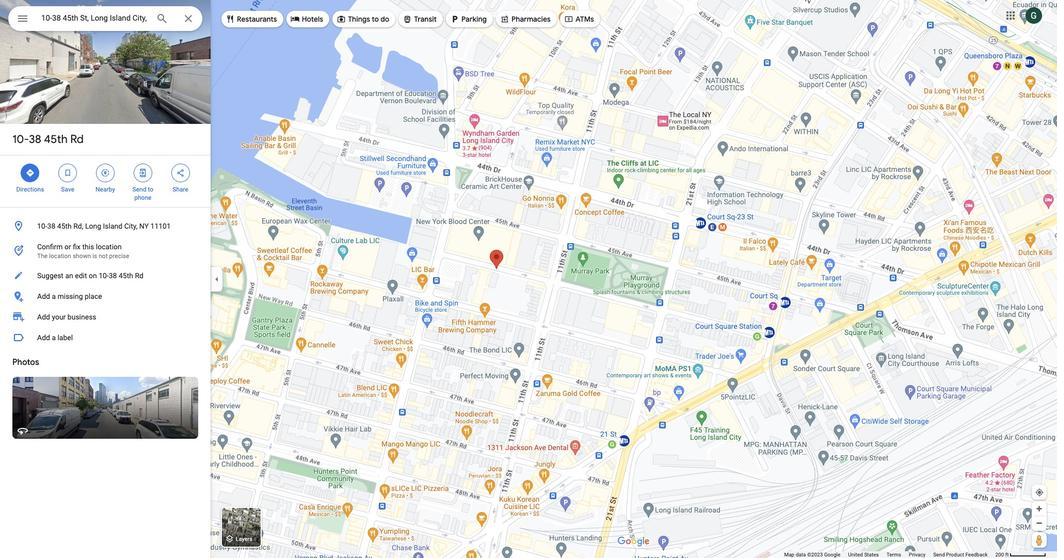 Task type: locate. For each thing, give the bounding box(es) containing it.
a inside button
[[52, 292, 56, 301]]

a
[[52, 292, 56, 301], [52, 334, 56, 342]]

0 vertical spatial 38
[[29, 132, 41, 147]]

1 horizontal spatial 38
[[47, 222, 55, 230]]

10- up  at the left
[[12, 132, 29, 147]]

business
[[68, 313, 96, 321]]

add
[[37, 292, 50, 301], [37, 313, 50, 321], [37, 334, 50, 342]]

or
[[65, 243, 71, 251]]

38 right on
[[109, 272, 117, 280]]

hotels
[[302, 14, 323, 24]]

rd
[[70, 132, 84, 147], [135, 272, 144, 280]]

footer containing map data ©2023 google
[[785, 552, 996, 558]]

send for send to phone
[[133, 186, 146, 193]]

0 vertical spatial location
[[96, 243, 122, 251]]

to
[[372, 14, 379, 24], [148, 186, 153, 193]]


[[63, 167, 72, 179]]

0 vertical spatial to
[[372, 14, 379, 24]]

©2023
[[808, 552, 823, 558]]

2 add from the top
[[37, 313, 50, 321]]

0 vertical spatial add
[[37, 292, 50, 301]]

rd up 
[[70, 132, 84, 147]]

45th
[[44, 132, 68, 147], [57, 222, 72, 230], [119, 272, 133, 280]]

location up not
[[96, 243, 122, 251]]

1 vertical spatial to
[[148, 186, 153, 193]]

privacy
[[910, 552, 926, 558]]

1 vertical spatial a
[[52, 334, 56, 342]]

send inside "send to phone"
[[133, 186, 146, 193]]

10-38 45th rd main content
[[0, 0, 211, 558]]

an
[[65, 272, 73, 280]]

atms
[[576, 14, 594, 24]]

1 horizontal spatial location
[[96, 243, 122, 251]]

 restaurants
[[226, 13, 277, 25]]

2 vertical spatial 38
[[109, 272, 117, 280]]

send up phone
[[133, 186, 146, 193]]

45th left rd,
[[57, 222, 72, 230]]

1 vertical spatial location
[[49, 253, 71, 260]]

1 horizontal spatial to
[[372, 14, 379, 24]]

a left missing
[[52, 292, 56, 301]]

1 horizontal spatial 10-
[[37, 222, 47, 230]]

map data ©2023 google
[[785, 552, 841, 558]]

send product feedback button
[[934, 552, 988, 558]]

parking
[[462, 14, 487, 24]]

google
[[825, 552, 841, 558]]

shown
[[73, 253, 91, 260]]

None field
[[41, 12, 148, 24]]

add left label
[[37, 334, 50, 342]]

united
[[849, 552, 864, 558]]

 transit
[[403, 13, 437, 25]]

on
[[89, 272, 97, 280]]


[[101, 167, 110, 179]]

3 add from the top
[[37, 334, 50, 342]]

1 add from the top
[[37, 292, 50, 301]]

add down suggest
[[37, 292, 50, 301]]

10- for 10-38 45th rd
[[12, 132, 29, 147]]

0 vertical spatial a
[[52, 292, 56, 301]]

38 up  at the left
[[29, 132, 41, 147]]

google maps element
[[0, 0, 1058, 558]]

2 a from the top
[[52, 334, 56, 342]]

a for missing
[[52, 292, 56, 301]]


[[226, 13, 235, 25]]

0 horizontal spatial 10-
[[12, 132, 29, 147]]

rd up add a missing place button on the bottom left
[[135, 272, 144, 280]]

10- right on
[[99, 272, 109, 280]]

 search field
[[8, 6, 202, 33]]

1 vertical spatial rd
[[135, 272, 144, 280]]

1 vertical spatial 45th
[[57, 222, 72, 230]]

0 vertical spatial 10-
[[12, 132, 29, 147]]

2 vertical spatial 10-
[[99, 272, 109, 280]]

0 vertical spatial send
[[133, 186, 146, 193]]

45th for rd,
[[57, 222, 72, 230]]

10-
[[12, 132, 29, 147], [37, 222, 47, 230], [99, 272, 109, 280]]

0 horizontal spatial to
[[148, 186, 153, 193]]

suggest
[[37, 272, 64, 280]]

1 vertical spatial 38
[[47, 222, 55, 230]]

10-38 45th rd, long island city, ny 11101 button
[[0, 216, 211, 237]]

to up phone
[[148, 186, 153, 193]]

0 vertical spatial 45th
[[44, 132, 68, 147]]

add your business
[[37, 313, 96, 321]]

1 vertical spatial add
[[37, 313, 50, 321]]

send
[[133, 186, 146, 193], [934, 552, 946, 558]]

2 horizontal spatial 38
[[109, 272, 117, 280]]

45th up 
[[44, 132, 68, 147]]

place
[[85, 292, 102, 301]]

1 horizontal spatial rd
[[135, 272, 144, 280]]

1 vertical spatial 10-
[[37, 222, 47, 230]]

ft
[[1006, 552, 1010, 558]]

0 horizontal spatial send
[[133, 186, 146, 193]]

actions for 10-38 45th rd region
[[0, 155, 211, 207]]


[[138, 167, 148, 179]]

38
[[29, 132, 41, 147], [47, 222, 55, 230], [109, 272, 117, 280]]

add left "your"
[[37, 313, 50, 321]]

to left the do
[[372, 14, 379, 24]]

send inside button
[[934, 552, 946, 558]]

a inside button
[[52, 334, 56, 342]]

location
[[96, 243, 122, 251], [49, 253, 71, 260]]


[[337, 13, 346, 25]]

transit
[[414, 14, 437, 24]]

0 horizontal spatial location
[[49, 253, 71, 260]]

1 vertical spatial send
[[934, 552, 946, 558]]

1 horizontal spatial send
[[934, 552, 946, 558]]

nearby
[[96, 186, 115, 193]]

add inside button
[[37, 334, 50, 342]]


[[291, 13, 300, 25]]

photos
[[12, 357, 39, 368]]

directions
[[16, 186, 44, 193]]

2 vertical spatial add
[[37, 334, 50, 342]]

footer
[[785, 552, 996, 558]]


[[17, 11, 29, 26]]

0 horizontal spatial 38
[[29, 132, 41, 147]]

city,
[[124, 222, 138, 230]]

zoom out image
[[1036, 520, 1044, 527]]

10- up confirm
[[37, 222, 47, 230]]

confirm or fix this location the location shown is not precise
[[37, 243, 129, 260]]

add a label button
[[0, 327, 211, 348]]

send left the product
[[934, 552, 946, 558]]

your
[[52, 313, 66, 321]]

united states button
[[849, 552, 880, 558]]

united states
[[849, 552, 880, 558]]

add a label
[[37, 334, 73, 342]]


[[176, 167, 185, 179]]

a left label
[[52, 334, 56, 342]]

feedback
[[966, 552, 988, 558]]

add inside button
[[37, 292, 50, 301]]

show your location image
[[1036, 488, 1045, 497]]

45th down precise
[[119, 272, 133, 280]]

rd,
[[73, 222, 83, 230]]

 pharmacies
[[500, 13, 551, 25]]

0 horizontal spatial rd
[[70, 132, 84, 147]]

38 up confirm
[[47, 222, 55, 230]]

1 a from the top
[[52, 292, 56, 301]]

show street view coverage image
[[1033, 533, 1047, 548]]

is
[[93, 253, 97, 260]]

0 vertical spatial rd
[[70, 132, 84, 147]]

none field inside the 10-38 45th st, long island city, ny 11101 field
[[41, 12, 148, 24]]

things
[[348, 14, 370, 24]]

terms
[[887, 552, 902, 558]]

collapse side panel image
[[211, 273, 223, 285]]

location down or
[[49, 253, 71, 260]]



Task type: vqa. For each thing, say whether or not it's contained in the screenshot.
Duration popup button
no



Task type: describe. For each thing, give the bounding box(es) containing it.
38 for 10-38 45th rd
[[29, 132, 41, 147]]

rd inside button
[[135, 272, 144, 280]]

to inside  things to do
[[372, 14, 379, 24]]

200 ft button
[[996, 552, 1047, 558]]


[[500, 13, 510, 25]]

this
[[82, 243, 94, 251]]

11101
[[151, 222, 171, 230]]

save
[[61, 186, 74, 193]]

45th for rd
[[44, 132, 68, 147]]

 atms
[[565, 13, 594, 25]]

 things to do
[[337, 13, 390, 25]]

2 horizontal spatial 10-
[[99, 272, 109, 280]]

privacy button
[[910, 552, 926, 558]]

 parking
[[450, 13, 487, 25]]

add for add a label
[[37, 334, 50, 342]]

precise
[[109, 253, 129, 260]]

2 vertical spatial 45th
[[119, 272, 133, 280]]

add for add your business
[[37, 313, 50, 321]]

to inside "send to phone"
[[148, 186, 153, 193]]

add a missing place
[[37, 292, 102, 301]]

the
[[37, 253, 48, 260]]

pharmacies
[[512, 14, 551, 24]]

suggest an edit on 10-38 45th rd
[[37, 272, 144, 280]]

footer inside google maps element
[[785, 552, 996, 558]]


[[450, 13, 460, 25]]

a for label
[[52, 334, 56, 342]]

zoom in image
[[1036, 505, 1044, 513]]

layers
[[236, 536, 253, 543]]

missing
[[58, 292, 83, 301]]

suggest an edit on 10-38 45th rd button
[[0, 265, 211, 286]]

10-38 45th rd
[[12, 132, 84, 147]]

add your business link
[[0, 307, 211, 327]]

38 for 10-38 45th rd, long island city, ny 11101
[[47, 222, 55, 230]]

 button
[[8, 6, 37, 33]]

states
[[865, 552, 880, 558]]

add a missing place button
[[0, 286, 211, 307]]

google account: greg robinson  
(robinsongreg175@gmail.com) image
[[1026, 7, 1043, 24]]


[[403, 13, 412, 25]]

not
[[99, 253, 108, 260]]

200
[[996, 552, 1005, 558]]

confirm
[[37, 243, 63, 251]]

phone
[[134, 194, 152, 201]]

map
[[785, 552, 795, 558]]

label
[[58, 334, 73, 342]]

island
[[103, 222, 123, 230]]


[[26, 167, 35, 179]]

10- for 10-38 45th rd, long island city, ny 11101
[[37, 222, 47, 230]]

send to phone
[[133, 186, 153, 201]]

 hotels
[[291, 13, 323, 25]]

edit
[[75, 272, 87, 280]]

ny
[[139, 222, 149, 230]]

10-38 45th St, Long Island City, NY 11101 field
[[8, 6, 202, 31]]

fix
[[73, 243, 81, 251]]

do
[[381, 14, 390, 24]]

terms button
[[887, 552, 902, 558]]

200 ft
[[996, 552, 1010, 558]]

add for add a missing place
[[37, 292, 50, 301]]

data
[[796, 552, 807, 558]]


[[565, 13, 574, 25]]

share
[[173, 186, 188, 193]]

send product feedback
[[934, 552, 988, 558]]

restaurants
[[237, 14, 277, 24]]

product
[[947, 552, 965, 558]]

send for send product feedback
[[934, 552, 946, 558]]

long
[[85, 222, 101, 230]]

10-38 45th rd, long island city, ny 11101
[[37, 222, 171, 230]]



